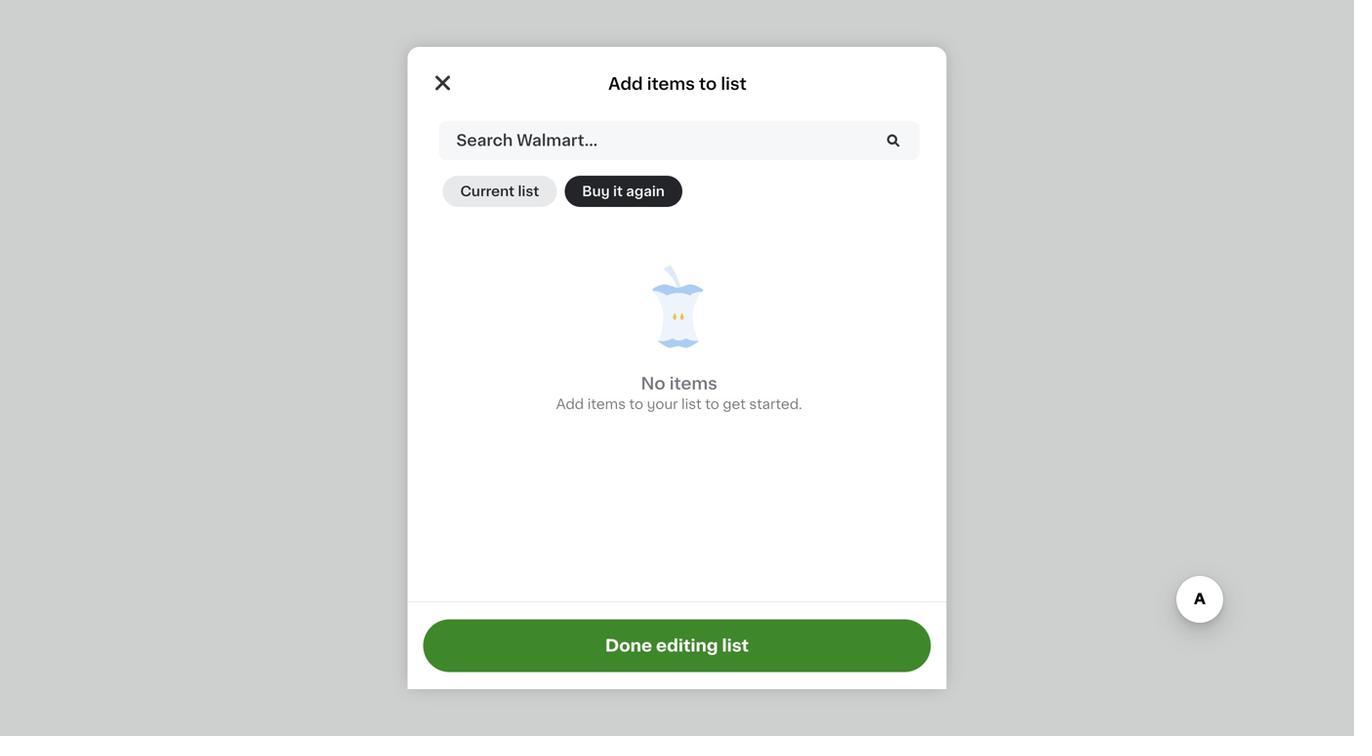 Task type: locate. For each thing, give the bounding box(es) containing it.
done editing list
[[605, 638, 749, 654]]

list
[[721, 76, 747, 92], [518, 185, 539, 198], [682, 397, 702, 411], [722, 638, 749, 654]]

items for no
[[670, 375, 718, 392]]

to
[[699, 76, 717, 92], [629, 397, 644, 411], [705, 397, 720, 411]]

buy it again
[[582, 185, 665, 198]]

search
[[457, 133, 513, 148]]

add items to list
[[608, 76, 747, 92]]

list right your
[[682, 397, 702, 411]]

0 vertical spatial add
[[608, 76, 643, 92]]

to up "search walmart..." button
[[699, 76, 717, 92]]

add inside no items add items to your list to get started.
[[556, 397, 584, 411]]

no
[[641, 375, 666, 392]]

list inside button
[[518, 185, 539, 198]]

add left your
[[556, 397, 584, 411]]

1 vertical spatial add
[[556, 397, 584, 411]]

1 vertical spatial items
[[670, 375, 718, 392]]

list inside no items add items to your list to get started.
[[682, 397, 702, 411]]

buy
[[582, 185, 610, 198]]

add up "search walmart..." button
[[608, 76, 643, 92]]

1 horizontal spatial add
[[608, 76, 643, 92]]

items
[[647, 76, 695, 92], [670, 375, 718, 392], [588, 397, 626, 411]]

get
[[723, 397, 746, 411]]

current
[[460, 185, 515, 198]]

list right current at left top
[[518, 185, 539, 198]]

0 horizontal spatial add
[[556, 397, 584, 411]]

it
[[613, 185, 623, 198]]

list inside button
[[722, 638, 749, 654]]

search walmart... button
[[439, 121, 920, 160]]

to left the get
[[705, 397, 720, 411]]

add
[[608, 76, 643, 92], [556, 397, 584, 411]]

0 vertical spatial items
[[647, 76, 695, 92]]

list right editing
[[722, 638, 749, 654]]

items up "search walmart..." button
[[647, 76, 695, 92]]

done
[[605, 638, 652, 654]]

items up your
[[670, 375, 718, 392]]

buy it again button
[[565, 176, 682, 207]]

no items add items to your list to get started.
[[556, 375, 803, 411]]

items left your
[[588, 397, 626, 411]]



Task type: describe. For each thing, give the bounding box(es) containing it.
items for add
[[647, 76, 695, 92]]

search walmart...
[[457, 133, 598, 148]]

list up "search walmart..." button
[[721, 76, 747, 92]]

list_add_items dialog
[[408, 47, 947, 689]]

walmart...
[[517, 133, 598, 148]]

started.
[[749, 397, 803, 411]]

current list
[[460, 185, 539, 198]]

2 vertical spatial items
[[588, 397, 626, 411]]

your
[[647, 397, 678, 411]]

again
[[626, 185, 665, 198]]

editing
[[656, 638, 718, 654]]

to left your
[[629, 397, 644, 411]]

done editing list button
[[423, 620, 931, 672]]

current list button
[[443, 176, 557, 207]]



Task type: vqa. For each thing, say whether or not it's contained in the screenshot.
Search
yes



